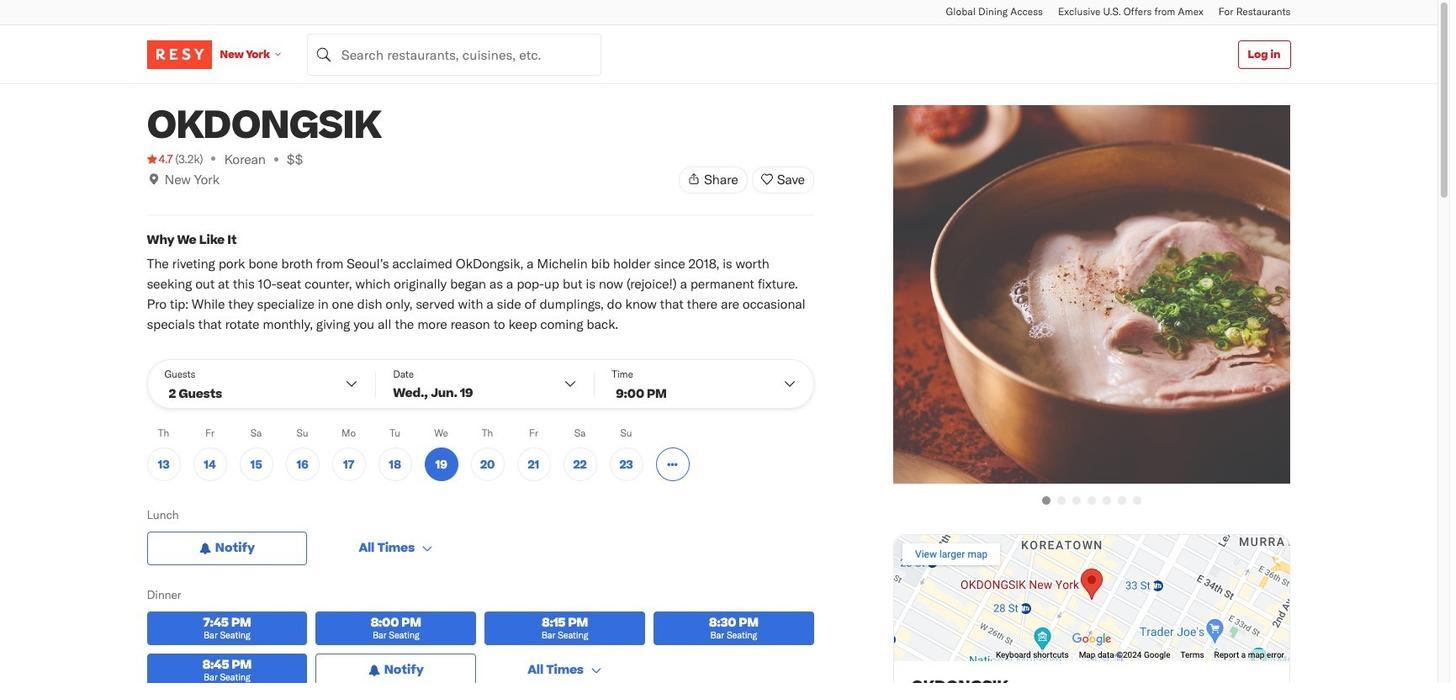 Task type: locate. For each thing, give the bounding box(es) containing it.
None field
[[307, 33, 601, 75]]

Search restaurants, cuisines, etc. text field
[[307, 33, 601, 75]]

4.7 out of 5 stars image
[[147, 151, 173, 167]]



Task type: vqa. For each thing, say whether or not it's contained in the screenshot.
Search restaurants, cuisines, etc. text box
yes



